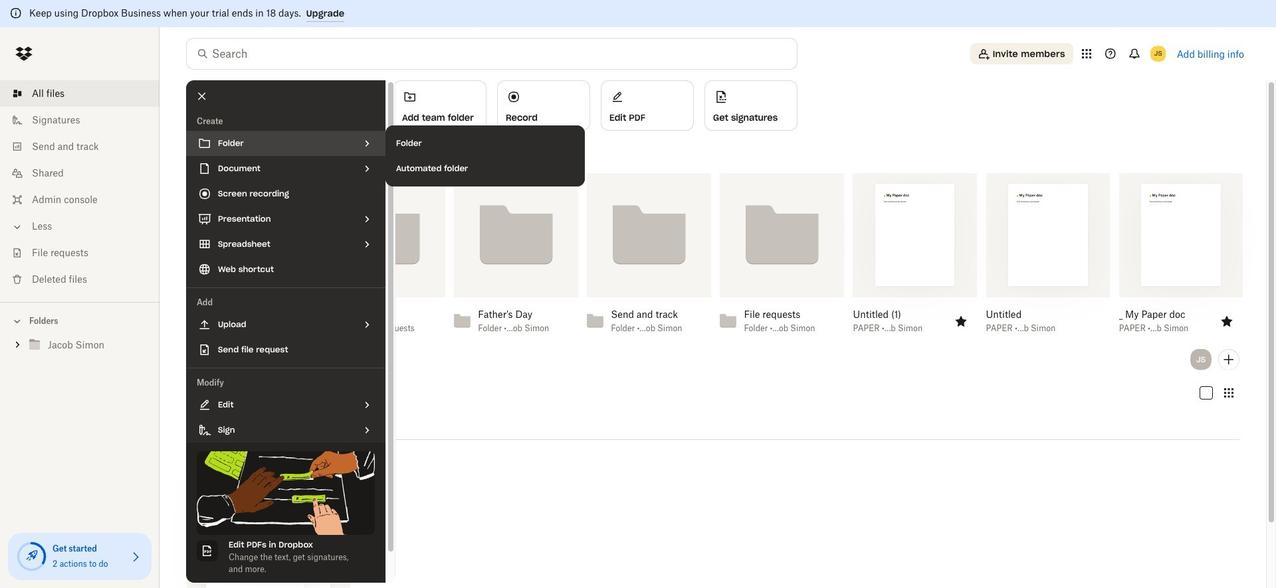 Task type: locate. For each thing, give the bounding box(es) containing it.
menu
[[186, 80, 395, 589], [386, 126, 585, 187]]

list item
[[0, 80, 160, 107]]

menu item
[[186, 131, 386, 156], [186, 156, 386, 181], [186, 181, 386, 207], [186, 207, 386, 232], [186, 232, 386, 257], [186, 257, 386, 282], [186, 312, 386, 338], [186, 338, 386, 363], [186, 393, 386, 418], [186, 418, 386, 443], [197, 536, 375, 589]]

team member folder, jacob simon row
[[187, 454, 350, 589]]

list
[[0, 72, 160, 302]]

close image
[[191, 85, 213, 108]]

alert
[[0, 0, 1276, 27]]



Task type: describe. For each thing, give the bounding box(es) containing it.
dropbox image
[[11, 41, 37, 67]]

add team members image
[[1221, 352, 1237, 368]]

less image
[[11, 221, 24, 234]]



Task type: vqa. For each thing, say whether or not it's contained in the screenshot.
the All
no



